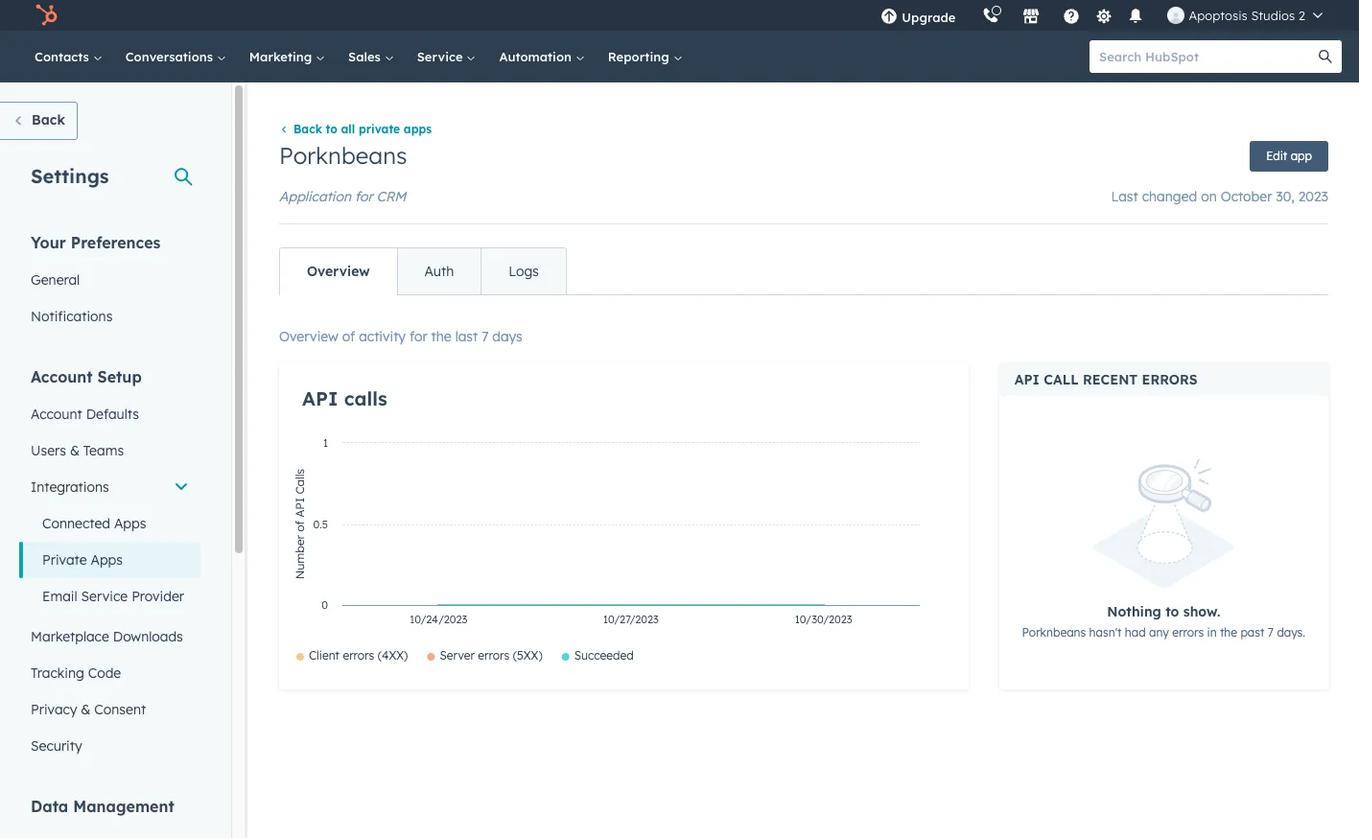 Task type: vqa. For each thing, say whether or not it's contained in the screenshot.
-- text box
no



Task type: locate. For each thing, give the bounding box(es) containing it.
marketing
[[249, 49, 316, 64]]

in
[[1207, 626, 1217, 640]]

apps
[[114, 515, 146, 532], [91, 552, 123, 569]]

overview inside "link"
[[307, 263, 370, 280]]

api left call
[[1015, 372, 1040, 389]]

notifications link
[[19, 298, 200, 335]]

notifications
[[31, 308, 113, 325]]

apps up "email service provider" link
[[91, 552, 123, 569]]

security link
[[19, 728, 200, 764]]

marketplace downloads link
[[19, 619, 200, 655]]

api call recent errors
[[1015, 372, 1198, 389]]

for
[[355, 188, 373, 206], [410, 328, 428, 346]]

last
[[455, 328, 478, 346]]

7 right last
[[482, 328, 489, 346]]

2 account from the top
[[31, 406, 82, 423]]

apps
[[404, 122, 432, 137]]

1 vertical spatial for
[[410, 328, 428, 346]]

errors
[[1142, 372, 1198, 389], [1172, 626, 1204, 640]]

nothing to show. porknbeans hasn't had any errors in the past 7 days.
[[1022, 604, 1306, 640]]

0 vertical spatial errors
[[1142, 372, 1198, 389]]

service
[[417, 49, 467, 64], [81, 588, 128, 605]]

errors left the 'in'
[[1172, 626, 1204, 640]]

account up account defaults
[[31, 367, 93, 387]]

consent
[[94, 701, 146, 718]]

0 vertical spatial to
[[326, 122, 338, 137]]

any
[[1149, 626, 1169, 640]]

for right the activity
[[410, 328, 428, 346]]

apoptosis studios 2 button
[[1156, 0, 1334, 31]]

1 horizontal spatial service
[[417, 49, 467, 64]]

account setup element
[[19, 366, 200, 764]]

data
[[31, 797, 68, 816]]

0 vertical spatial the
[[431, 328, 452, 346]]

settings link
[[1092, 5, 1116, 25]]

account inside account defaults link
[[31, 406, 82, 423]]

to for nothing
[[1166, 604, 1179, 621]]

downloads
[[113, 628, 183, 646]]

auth link
[[397, 249, 481, 295]]

connected apps
[[42, 515, 146, 532]]

& for privacy
[[81, 701, 91, 718]]

changed
[[1142, 188, 1197, 206]]

help button
[[1056, 0, 1088, 31]]

1 vertical spatial overview
[[279, 328, 338, 346]]

porknbeans
[[279, 141, 407, 170], [1022, 626, 1086, 640]]

general link
[[19, 262, 200, 298]]

edit app button
[[1250, 141, 1328, 172]]

0 horizontal spatial &
[[70, 442, 80, 459]]

menu item
[[969, 0, 973, 31]]

0 horizontal spatial api
[[302, 387, 338, 411]]

to inside 'nothing to show. porknbeans hasn't had any errors in the past 7 days.'
[[1166, 604, 1179, 621]]

&
[[70, 442, 80, 459], [81, 701, 91, 718]]

account for account defaults
[[31, 406, 82, 423]]

users & teams
[[31, 442, 124, 459]]

overview up of
[[307, 263, 370, 280]]

0 horizontal spatial service
[[81, 588, 128, 605]]

account defaults link
[[19, 396, 200, 433]]

0 vertical spatial porknbeans
[[279, 141, 407, 170]]

0 vertical spatial &
[[70, 442, 80, 459]]

1 horizontal spatial api
[[1015, 372, 1040, 389]]

application
[[279, 188, 351, 206]]

your
[[31, 233, 66, 252]]

data management element
[[31, 796, 200, 838]]

apps up private apps link
[[114, 515, 146, 532]]

email service provider
[[42, 588, 184, 605]]

the
[[431, 328, 452, 346], [1220, 626, 1237, 640]]

1 horizontal spatial the
[[1220, 626, 1237, 640]]

data management
[[31, 797, 174, 816]]

service inside account setup element
[[81, 588, 128, 605]]

navigation containing overview
[[279, 248, 567, 296]]

service right the sales link
[[417, 49, 467, 64]]

1 vertical spatial &
[[81, 701, 91, 718]]

activity
[[359, 328, 406, 346]]

the right the 'in'
[[1220, 626, 1237, 640]]

back left the 'all'
[[294, 122, 322, 137]]

0 horizontal spatial to
[[326, 122, 338, 137]]

1 vertical spatial service
[[81, 588, 128, 605]]

0 horizontal spatial back
[[32, 111, 65, 129]]

to
[[326, 122, 338, 137], [1166, 604, 1179, 621]]

crm
[[377, 188, 406, 206]]

& right privacy
[[81, 701, 91, 718]]

service down private apps link
[[81, 588, 128, 605]]

search image
[[1319, 50, 1332, 63]]

apps for connected apps
[[114, 515, 146, 532]]

errors right recent
[[1142, 372, 1198, 389]]

api left calls
[[302, 387, 338, 411]]

overview left of
[[279, 328, 338, 346]]

tracking code
[[31, 665, 121, 682]]

logs link
[[481, 249, 566, 295]]

0 vertical spatial 7
[[482, 328, 489, 346]]

1 horizontal spatial 7
[[1268, 626, 1274, 640]]

1 horizontal spatial porknbeans
[[1022, 626, 1086, 640]]

0 vertical spatial apps
[[114, 515, 146, 532]]

to left the 'all'
[[326, 122, 338, 137]]

reporting
[[608, 49, 673, 64]]

1 horizontal spatial &
[[81, 701, 91, 718]]

1 vertical spatial account
[[31, 406, 82, 423]]

notifications image
[[1127, 9, 1145, 26]]

0 vertical spatial account
[[31, 367, 93, 387]]

errors inside 'nothing to show. porknbeans hasn't had any errors in the past 7 days.'
[[1172, 626, 1204, 640]]

1 vertical spatial to
[[1166, 604, 1179, 621]]

& for users
[[70, 442, 80, 459]]

marketplace
[[31, 628, 109, 646]]

& right users
[[70, 442, 80, 459]]

1 horizontal spatial back
[[294, 122, 322, 137]]

0 vertical spatial overview
[[307, 263, 370, 280]]

settings image
[[1095, 8, 1113, 25]]

1 account from the top
[[31, 367, 93, 387]]

0 horizontal spatial porknbeans
[[279, 141, 407, 170]]

1 vertical spatial porknbeans
[[1022, 626, 1086, 640]]

connected apps link
[[19, 505, 200, 542]]

1 vertical spatial 7
[[1268, 626, 1274, 640]]

account up users
[[31, 406, 82, 423]]

porknbeans down the 'all'
[[279, 141, 407, 170]]

logs
[[509, 263, 539, 280]]

last
[[1111, 188, 1138, 206]]

the left last
[[431, 328, 452, 346]]

2
[[1299, 8, 1305, 23]]

account defaults
[[31, 406, 139, 423]]

7 inside 'nothing to show. porknbeans hasn't had any errors in the past 7 days.'
[[1268, 626, 1274, 640]]

marketing link
[[238, 31, 337, 82]]

7 right past
[[1268, 626, 1274, 640]]

porknbeans left hasn't
[[1022, 626, 1086, 640]]

users
[[31, 442, 66, 459]]

menu
[[867, 0, 1336, 31]]

overview
[[307, 263, 370, 280], [279, 328, 338, 346]]

0 horizontal spatial for
[[355, 188, 373, 206]]

your preferences element
[[19, 232, 200, 335]]

1 horizontal spatial to
[[1166, 604, 1179, 621]]

apoptosis studios 2
[[1189, 8, 1305, 23]]

sales
[[348, 49, 384, 64]]

private apps link
[[19, 542, 200, 578]]

back up settings at the top of page
[[32, 111, 65, 129]]

menu containing apoptosis studios 2
[[867, 0, 1336, 31]]

1 vertical spatial the
[[1220, 626, 1237, 640]]

navigation
[[279, 248, 567, 296]]

hubspot link
[[23, 4, 72, 27]]

reporting link
[[596, 31, 694, 82]]

0 horizontal spatial 7
[[482, 328, 489, 346]]

api
[[1015, 372, 1040, 389], [302, 387, 338, 411]]

back for back
[[32, 111, 65, 129]]

for left crm at the left top of page
[[355, 188, 373, 206]]

to up any
[[1166, 604, 1179, 621]]

api for api calls
[[302, 387, 338, 411]]

1 vertical spatial apps
[[91, 552, 123, 569]]

Search HubSpot search field
[[1090, 40, 1325, 73]]

back link
[[0, 102, 78, 140]]

1 vertical spatial errors
[[1172, 626, 1204, 640]]

tracking
[[31, 665, 84, 682]]

application for crm
[[279, 188, 406, 206]]

account setup
[[31, 367, 142, 387]]



Task type: describe. For each thing, give the bounding box(es) containing it.
conversations link
[[114, 31, 238, 82]]

0 vertical spatial service
[[417, 49, 467, 64]]

auth
[[425, 263, 454, 280]]

marketplaces button
[[1011, 0, 1052, 31]]

to for back
[[326, 122, 338, 137]]

private
[[42, 552, 87, 569]]

1 horizontal spatial for
[[410, 328, 428, 346]]

edit app
[[1266, 149, 1312, 163]]

interactive chart image
[[279, 434, 968, 667]]

days
[[492, 328, 523, 346]]

of
[[342, 328, 355, 346]]

show.
[[1183, 604, 1220, 621]]

settings
[[31, 164, 109, 188]]

contacts link
[[23, 31, 114, 82]]

upgrade image
[[881, 9, 898, 26]]

api for api call recent errors
[[1015, 372, 1040, 389]]

apps for private apps
[[91, 552, 123, 569]]

last changed on october 30, 2023
[[1111, 188, 1328, 206]]

automation
[[499, 49, 575, 64]]

calls
[[344, 387, 387, 411]]

setup
[[97, 367, 142, 387]]

service link
[[405, 31, 488, 82]]

edit
[[1266, 149, 1287, 163]]

security
[[31, 738, 82, 755]]

connected
[[42, 515, 110, 532]]

0 vertical spatial for
[[355, 188, 373, 206]]

integrations button
[[19, 469, 200, 505]]

privacy & consent
[[31, 701, 146, 718]]

calling icon image
[[983, 8, 1000, 25]]

hubspot image
[[35, 4, 58, 27]]

private apps
[[42, 552, 123, 569]]

overview for overview
[[307, 263, 370, 280]]

october
[[1221, 188, 1272, 206]]

toggle series visibility region
[[296, 649, 634, 663]]

back to all private apps link
[[279, 122, 432, 137]]

past
[[1241, 626, 1265, 640]]

had
[[1125, 626, 1146, 640]]

general
[[31, 271, 80, 289]]

overview of activity for the last 7 days
[[279, 328, 523, 346]]

calling icon button
[[975, 3, 1008, 28]]

on
[[1201, 188, 1217, 206]]

porknbeans inside 'nothing to show. porknbeans hasn't had any errors in the past 7 days.'
[[1022, 626, 1086, 640]]

0 horizontal spatial the
[[431, 328, 452, 346]]

hasn't
[[1089, 626, 1122, 640]]

management
[[73, 797, 174, 816]]

defaults
[[86, 406, 139, 423]]

provider
[[132, 588, 184, 605]]

nothing
[[1107, 604, 1161, 621]]

studios
[[1251, 8, 1295, 23]]

tracking code link
[[19, 655, 200, 692]]

marketplace downloads
[[31, 628, 183, 646]]

email
[[42, 588, 77, 605]]

contacts
[[35, 49, 93, 64]]

preferences
[[71, 233, 161, 252]]

private
[[359, 122, 400, 137]]

api calls
[[302, 387, 387, 411]]

automation link
[[488, 31, 596, 82]]

tara schultz image
[[1168, 7, 1185, 24]]

notifications button
[[1120, 0, 1152, 31]]

app
[[1291, 149, 1312, 163]]

privacy
[[31, 701, 77, 718]]

marketplaces image
[[1023, 9, 1040, 26]]

days.
[[1277, 626, 1306, 640]]

teams
[[83, 442, 124, 459]]

help image
[[1063, 9, 1080, 26]]

conversations
[[125, 49, 217, 64]]

account for account setup
[[31, 367, 93, 387]]

overview link
[[280, 249, 397, 295]]

integrations
[[31, 479, 109, 496]]

code
[[88, 665, 121, 682]]

search button
[[1309, 40, 1342, 73]]

your preferences
[[31, 233, 161, 252]]

call
[[1044, 372, 1079, 389]]

privacy & consent link
[[19, 692, 200, 728]]

email service provider link
[[19, 578, 200, 615]]

back for back to all private apps
[[294, 122, 322, 137]]

the inside 'nothing to show. porknbeans hasn't had any errors in the past 7 days.'
[[1220, 626, 1237, 640]]

2023
[[1298, 188, 1328, 206]]

overview for overview of activity for the last 7 days
[[279, 328, 338, 346]]

30,
[[1276, 188, 1295, 206]]

sales link
[[337, 31, 405, 82]]

back to all private apps
[[294, 122, 432, 137]]

all
[[341, 122, 355, 137]]



